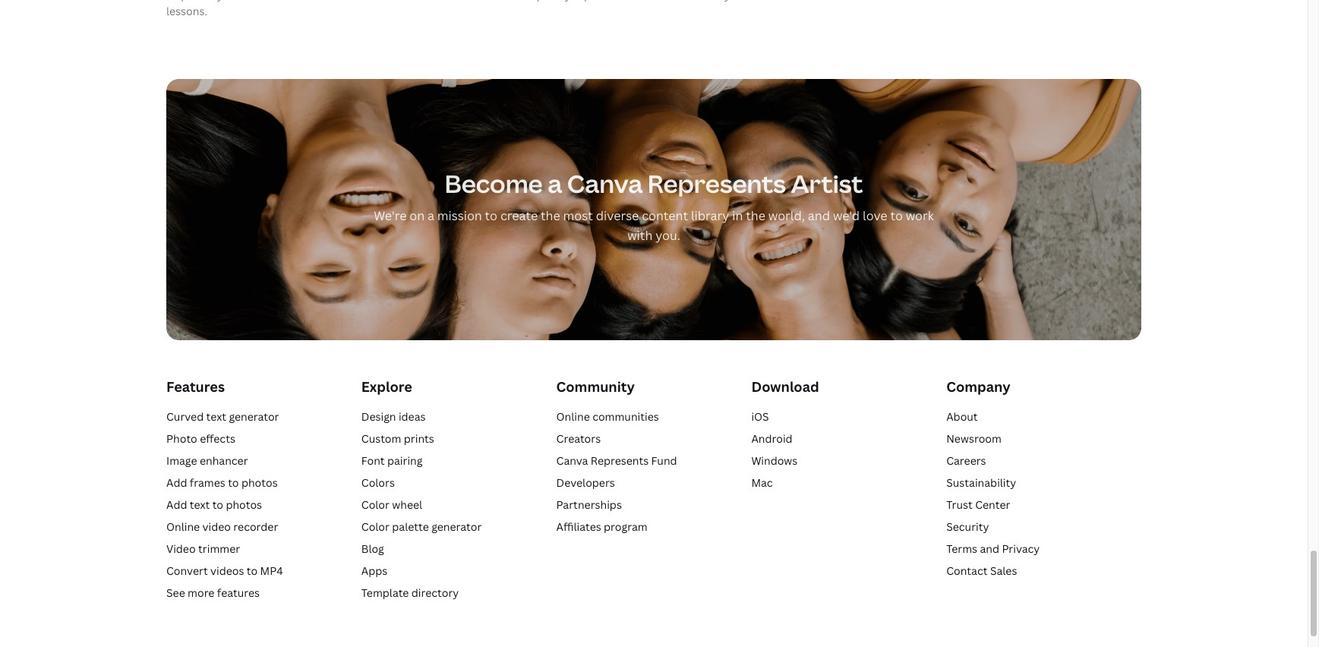 Task type: vqa. For each thing, say whether or not it's contained in the screenshot.
Convert at the left of the page
yes



Task type: locate. For each thing, give the bounding box(es) containing it.
2 color from the top
[[362, 520, 390, 534]]

0 vertical spatial canva
[[567, 167, 643, 200]]

photos down enhancer
[[242, 475, 278, 490]]

trimmer
[[198, 542, 240, 556]]

0 vertical spatial generator
[[229, 409, 279, 424]]

photos
[[242, 475, 278, 490], [226, 498, 262, 512]]

effects
[[200, 431, 236, 446]]

communities
[[593, 409, 659, 424]]

trust center link
[[947, 498, 1011, 512]]

0 horizontal spatial online
[[166, 520, 200, 534]]

sustainability link
[[947, 475, 1017, 490]]

design
[[362, 409, 396, 424]]

careers link
[[947, 453, 987, 468]]

text up effects
[[206, 409, 226, 424]]

1 vertical spatial and
[[981, 542, 1000, 556]]

generator inside curved text generator photo effects image enhancer add frames to photos add text to photos online video recorder video trimmer convert videos to mp4 see more features
[[229, 409, 279, 424]]

about
[[947, 409, 978, 424]]

partnerships
[[557, 498, 622, 512]]

a
[[548, 167, 563, 200], [428, 208, 435, 224]]

and left the 'we'd'
[[808, 208, 831, 224]]

1 vertical spatial text
[[190, 498, 210, 512]]

create
[[501, 208, 538, 224]]

see
[[166, 586, 185, 600]]

mission
[[438, 208, 482, 224]]

sales
[[991, 564, 1018, 578]]

0 horizontal spatial generator
[[229, 409, 279, 424]]

add text to photos link
[[166, 498, 262, 512]]

to up video
[[212, 498, 223, 512]]

program
[[604, 520, 648, 534]]

custom
[[362, 431, 402, 446]]

1 horizontal spatial the
[[746, 208, 766, 224]]

0 vertical spatial online
[[557, 409, 590, 424]]

see more features link
[[166, 586, 260, 600]]

1 vertical spatial online
[[166, 520, 200, 534]]

generator up effects
[[229, 409, 279, 424]]

color wheel link
[[362, 498, 423, 512]]

frames
[[190, 475, 226, 490]]

and up contact sales link on the bottom right of the page
[[981, 542, 1000, 556]]

the left most
[[541, 208, 561, 224]]

represents inside become a canva represents artist we're on a mission to create the most diverse content library in the world, and we'd love to work with you.
[[648, 167, 786, 200]]

0 horizontal spatial the
[[541, 208, 561, 224]]

a right the become
[[548, 167, 563, 200]]

convert videos to mp4 link
[[166, 564, 283, 578]]

represents up developers
[[591, 453, 649, 468]]

2 add from the top
[[166, 498, 187, 512]]

wheel
[[392, 498, 423, 512]]

curved text generator link
[[166, 409, 279, 424]]

community
[[557, 378, 635, 396]]

1 the from the left
[[541, 208, 561, 224]]

online video recorder link
[[166, 520, 278, 534]]

explore
[[362, 378, 412, 396]]

ios android windows mac
[[752, 409, 798, 490]]

represents inside the online communities creators canva represents fund developers partnerships affiliates program
[[591, 453, 649, 468]]

about link
[[947, 409, 978, 424]]

blog
[[362, 542, 384, 556]]

0 vertical spatial represents
[[648, 167, 786, 200]]

add up video
[[166, 498, 187, 512]]

canva down creators
[[557, 453, 588, 468]]

design ideas link
[[362, 409, 426, 424]]

color
[[362, 498, 390, 512], [362, 520, 390, 534]]

online up video
[[166, 520, 200, 534]]

design ideas custom prints font pairing colors color wheel color palette generator blog apps template directory
[[362, 409, 482, 600]]

you.
[[656, 227, 681, 244]]

0 vertical spatial and
[[808, 208, 831, 224]]

pairing
[[387, 453, 423, 468]]

ios
[[752, 409, 769, 424]]

1 horizontal spatial online
[[557, 409, 590, 424]]

generator right palette at the left bottom of the page
[[432, 520, 482, 534]]

fund
[[652, 453, 677, 468]]

text
[[206, 409, 226, 424], [190, 498, 210, 512]]

affiliates program link
[[557, 520, 648, 534]]

color down colors
[[362, 498, 390, 512]]

1 vertical spatial generator
[[432, 520, 482, 534]]

add down 'image'
[[166, 475, 187, 490]]

and inside about newsroom careers sustainability trust center security terms and privacy contact sales
[[981, 542, 1000, 556]]

security link
[[947, 520, 990, 534]]

represents up library
[[648, 167, 786, 200]]

to left 'create'
[[485, 208, 498, 224]]

online
[[557, 409, 590, 424], [166, 520, 200, 534]]

1 vertical spatial canva
[[557, 453, 588, 468]]

1 vertical spatial represents
[[591, 453, 649, 468]]

a right on
[[428, 208, 435, 224]]

add
[[166, 475, 187, 490], [166, 498, 187, 512]]

text down the frames
[[190, 498, 210, 512]]

palette
[[392, 520, 429, 534]]

with
[[628, 227, 653, 244]]

1 vertical spatial add
[[166, 498, 187, 512]]

0 vertical spatial a
[[548, 167, 563, 200]]

blog link
[[362, 542, 384, 556]]

canva up diverse
[[567, 167, 643, 200]]

online up creators
[[557, 409, 590, 424]]

1 vertical spatial color
[[362, 520, 390, 534]]

0 horizontal spatial and
[[808, 208, 831, 224]]

canva
[[567, 167, 643, 200], [557, 453, 588, 468]]

0 vertical spatial add
[[166, 475, 187, 490]]

video
[[166, 542, 196, 556]]

the right in
[[746, 208, 766, 224]]

color up blog
[[362, 520, 390, 534]]

1 horizontal spatial and
[[981, 542, 1000, 556]]

work
[[906, 208, 934, 224]]

photos up "recorder"
[[226, 498, 262, 512]]

videos
[[211, 564, 244, 578]]

1 color from the top
[[362, 498, 390, 512]]

to
[[485, 208, 498, 224], [891, 208, 903, 224], [228, 475, 239, 490], [212, 498, 223, 512], [247, 564, 258, 578]]

trust
[[947, 498, 973, 512]]

canva inside the online communities creators canva represents fund developers partnerships affiliates program
[[557, 453, 588, 468]]

0 horizontal spatial a
[[428, 208, 435, 224]]

terms and privacy link
[[947, 542, 1040, 556]]

in
[[733, 208, 743, 224]]

love
[[863, 208, 888, 224]]

and
[[808, 208, 831, 224], [981, 542, 1000, 556]]

0 vertical spatial color
[[362, 498, 390, 512]]

sustainability
[[947, 475, 1017, 490]]

curved
[[166, 409, 204, 424]]

canva inside become a canva represents artist we're on a mission to create the most diverse content library in the world, and we'd love to work with you.
[[567, 167, 643, 200]]

font
[[362, 453, 385, 468]]

1 horizontal spatial generator
[[432, 520, 482, 534]]

artist
[[791, 167, 864, 200]]

creators link
[[557, 431, 601, 446]]

canva represents fund link
[[557, 453, 677, 468]]

photo
[[166, 431, 197, 446]]



Task type: describe. For each thing, give the bounding box(es) containing it.
more
[[188, 586, 215, 600]]

ios link
[[752, 409, 769, 424]]

newsroom
[[947, 431, 1002, 446]]

library
[[691, 208, 730, 224]]

mac link
[[752, 475, 773, 490]]

convert
[[166, 564, 208, 578]]

mac
[[752, 475, 773, 490]]

enhancer
[[200, 453, 248, 468]]

2 the from the left
[[746, 208, 766, 224]]

image enhancer link
[[166, 453, 248, 468]]

become a canva represents artist we're on a mission to create the most diverse content library in the world, and we'd love to work with you.
[[374, 167, 934, 244]]

about newsroom careers sustainability trust center security terms and privacy contact sales
[[947, 409, 1040, 578]]

android
[[752, 431, 793, 446]]

android link
[[752, 431, 793, 446]]

custom prints link
[[362, 431, 434, 446]]

center
[[976, 498, 1011, 512]]

0 vertical spatial photos
[[242, 475, 278, 490]]

and inside become a canva represents artist we're on a mission to create the most diverse content library in the world, and we'd love to work with you.
[[808, 208, 831, 224]]

security
[[947, 520, 990, 534]]

directory
[[412, 586, 459, 600]]

on
[[410, 208, 425, 224]]

photo effects link
[[166, 431, 236, 446]]

windows link
[[752, 453, 798, 468]]

terms
[[947, 542, 978, 556]]

newsroom link
[[947, 431, 1002, 446]]

download
[[752, 378, 820, 396]]

prints
[[404, 431, 434, 446]]

1 add from the top
[[166, 475, 187, 490]]

most
[[564, 208, 593, 224]]

contact
[[947, 564, 988, 578]]

online inside the online communities creators canva represents fund developers partnerships affiliates program
[[557, 409, 590, 424]]

font pairing link
[[362, 453, 423, 468]]

1 horizontal spatial a
[[548, 167, 563, 200]]

apps
[[362, 564, 388, 578]]

online communities link
[[557, 409, 659, 424]]

image
[[166, 453, 197, 468]]

colors link
[[362, 475, 395, 490]]

we're
[[374, 208, 407, 224]]

to down enhancer
[[228, 475, 239, 490]]

privacy
[[1003, 542, 1040, 556]]

creators
[[557, 431, 601, 446]]

1 vertical spatial photos
[[226, 498, 262, 512]]

partnerships link
[[557, 498, 622, 512]]

recorder
[[234, 520, 278, 534]]

mp4
[[260, 564, 283, 578]]

affiliates
[[557, 520, 602, 534]]

1 vertical spatial a
[[428, 208, 435, 224]]

colors
[[362, 475, 395, 490]]

curved text generator photo effects image enhancer add frames to photos add text to photos online video recorder video trimmer convert videos to mp4 see more features
[[166, 409, 283, 600]]

contact sales link
[[947, 564, 1018, 578]]

0 vertical spatial text
[[206, 409, 226, 424]]

features
[[217, 586, 260, 600]]

developers link
[[557, 475, 615, 490]]

careers
[[947, 453, 987, 468]]

to left mp4
[[247, 564, 258, 578]]

windows
[[752, 453, 798, 468]]

online communities creators canva represents fund developers partnerships affiliates program
[[557, 409, 677, 534]]

to right love
[[891, 208, 903, 224]]

become
[[445, 167, 543, 200]]

color palette generator link
[[362, 520, 482, 534]]

ideas
[[399, 409, 426, 424]]

video
[[203, 520, 231, 534]]

template directory link
[[362, 586, 459, 600]]

world,
[[769, 208, 805, 224]]

generator inside design ideas custom prints font pairing colors color wheel color palette generator blog apps template directory
[[432, 520, 482, 534]]

template
[[362, 586, 409, 600]]

apps link
[[362, 564, 388, 578]]

video trimmer link
[[166, 542, 240, 556]]

add frames to photos link
[[166, 475, 278, 490]]

diverse
[[596, 208, 639, 224]]

online inside curved text generator photo effects image enhancer add frames to photos add text to photos online video recorder video trimmer convert videos to mp4 see more features
[[166, 520, 200, 534]]

content
[[642, 208, 688, 224]]

developers
[[557, 475, 615, 490]]



